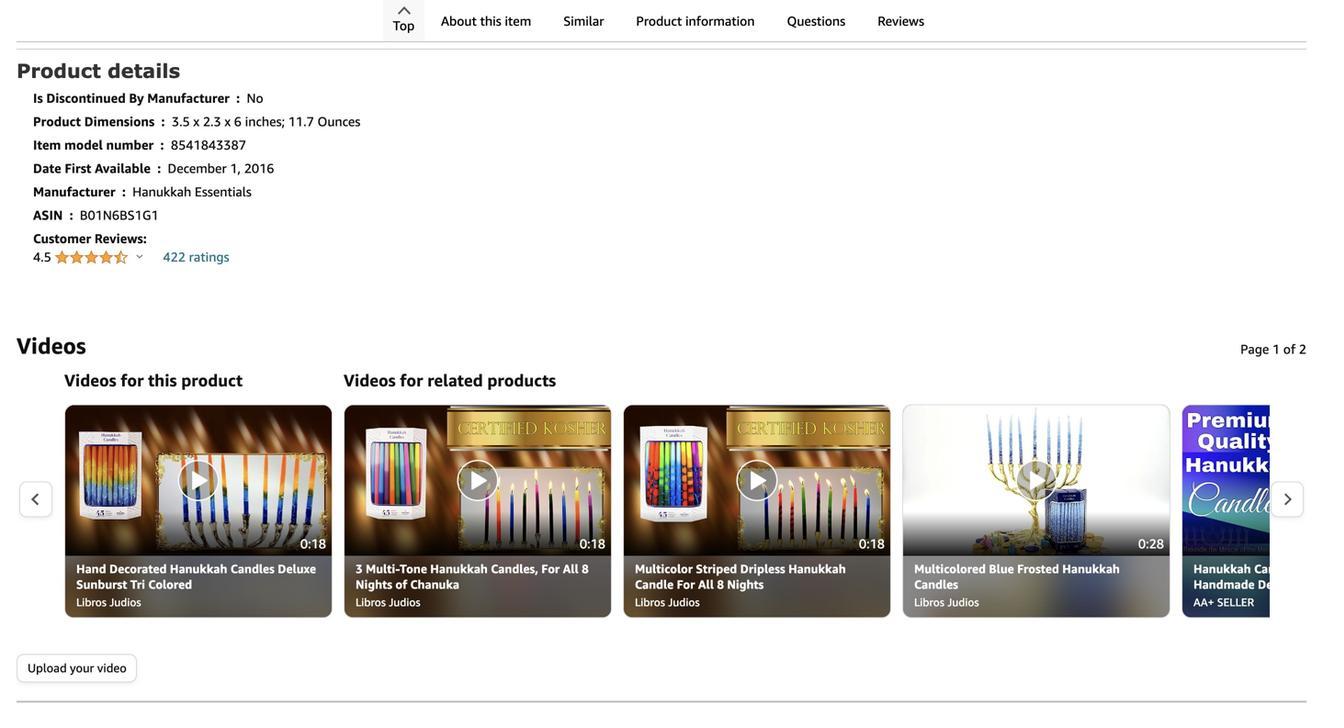 Task type: locate. For each thing, give the bounding box(es) containing it.
1 nights from the left
[[356, 578, 392, 592]]

2 horizontal spatial 0:18
[[859, 536, 885, 552]]

this left product
[[148, 371, 177, 390]]

1 vertical spatial product
[[17, 59, 101, 82]]

item
[[33, 138, 61, 153]]

nights inside multicolor striped dripless hanukkah candle for all 8 nights libros judios
[[727, 578, 764, 592]]

your
[[70, 661, 94, 676]]

product up is
[[17, 59, 101, 82]]

1 libros from the left
[[76, 596, 107, 609]]

‎
[[243, 91, 243, 106], [168, 114, 168, 129], [167, 138, 167, 153], [164, 161, 164, 176], [129, 184, 129, 200], [76, 208, 76, 223]]

2.3
[[203, 114, 221, 129]]

‎ left no at the top left of the page
[[243, 91, 243, 106]]

manufacturer up 3.5
[[147, 91, 230, 106]]

0:18
[[300, 536, 326, 552], [580, 536, 606, 552], [859, 536, 885, 552]]

1 vertical spatial for
[[677, 578, 695, 592]]

1
[[1273, 342, 1280, 357]]

1 libros judios text field from the left
[[356, 593, 600, 611]]

all inside multicolor striped dripless hanukkah candle for all 8 nights libros judios
[[698, 578, 714, 592]]

judios inside multicolor striped dripless hanukkah candle for all 8 nights libros judios
[[668, 596, 700, 609]]

1 vertical spatial this
[[148, 371, 177, 390]]

hanukkah inside hanukkah candles!!! pr aa+ seller
[[1194, 562, 1251, 576]]

judios
[[109, 596, 141, 609], [389, 596, 420, 609], [668, 596, 700, 609], [948, 596, 979, 609]]

this
[[480, 13, 501, 28], [148, 371, 177, 390]]

nights down dripless
[[727, 578, 764, 592]]

dimensions
[[84, 114, 155, 129]]

0 vertical spatial product
[[636, 13, 682, 28]]

this left item
[[480, 13, 501, 28]]

hanukkah right dripless
[[789, 562, 846, 576]]

Libros Judios text field
[[76, 593, 321, 611], [914, 593, 1159, 611]]

hanukkah inside product details is discontinued by manufacturer                                     ‏                                         :                                     ‎ no product dimensions                                     ‏                                         :                                     ‎ 3.5 x 2.3 x 6 inches; 11.7 ounces item model number                                     ‏                                         :                                     ‎ 8541843387 date first available                                     ‏                                         :                                     ‎ december 1, 2016 manufacturer                                     ‏                                         :                                     ‎ hanukkah essentials asin                                     ‏                                         :                                     ‎ b01n6bs1g1
[[132, 184, 191, 200]]

of right 1
[[1284, 342, 1296, 357]]

for down multicolor at the bottom of page
[[677, 578, 695, 592]]

upload
[[28, 661, 67, 676]]

2 libros judios text field from the left
[[635, 593, 879, 611]]

1 0:18 from the left
[[300, 536, 326, 552]]

hanukkah up seller
[[1194, 562, 1251, 576]]

0 vertical spatial for
[[542, 562, 560, 576]]

4 judios from the left
[[948, 596, 979, 609]]

0 vertical spatial 8
[[582, 562, 589, 576]]

0 horizontal spatial nights
[[356, 578, 392, 592]]

by
[[129, 91, 144, 106]]

hand decorated hanukkah candles deluxe sunburst tri colored libros judios
[[76, 562, 316, 609]]

0 vertical spatial of
[[1284, 342, 1296, 357]]

product
[[636, 13, 682, 28], [17, 59, 101, 82], [33, 114, 81, 129]]

no
[[247, 91, 263, 106]]

1 horizontal spatial 0:18 text field
[[574, 531, 611, 556]]

libros judios text field for judios
[[635, 593, 879, 611]]

candles
[[231, 562, 275, 576], [914, 578, 958, 592]]

libros down 3
[[356, 596, 386, 609]]

‏ left no at the top left of the page
[[233, 91, 233, 106]]

libros judios text field down colored
[[76, 593, 321, 611]]

for inside the 3 multi-tone hanukkah candles, for all 8 nights of chanuka libros judios
[[542, 562, 560, 576]]

0 horizontal spatial candles
[[231, 562, 275, 576]]

0:28
[[1139, 536, 1164, 552]]

4 libros from the left
[[914, 596, 945, 609]]

product up item
[[33, 114, 81, 129]]

number
[[106, 138, 154, 153]]

1 horizontal spatial for
[[400, 371, 423, 390]]

previous image
[[30, 493, 40, 507]]

0 horizontal spatial manufacturer
[[33, 184, 115, 200]]

libros inside the 3 multi-tone hanukkah candles, for all 8 nights of chanuka libros judios
[[356, 596, 386, 609]]

libros down multicolored
[[914, 596, 945, 609]]

0 horizontal spatial libros judios text field
[[76, 593, 321, 611]]

libros inside the hand decorated hanukkah candles deluxe sunburst tri colored libros judios
[[76, 596, 107, 609]]

0 horizontal spatial this
[[148, 371, 177, 390]]

for right the candles,
[[542, 562, 560, 576]]

b01n6bs1g1
[[80, 208, 159, 223]]

1 horizontal spatial of
[[1284, 342, 1296, 357]]

8
[[582, 562, 589, 576], [717, 578, 724, 592]]

details
[[108, 59, 180, 82]]

0 horizontal spatial for
[[121, 371, 144, 390]]

page
[[1241, 342, 1269, 357]]

libros judios text field for 0:18
[[76, 593, 321, 611]]

all
[[563, 562, 579, 576], [698, 578, 714, 592]]

inches;
[[245, 114, 285, 129]]

all down the "striped"
[[698, 578, 714, 592]]

0 horizontal spatial libros judios text field
[[356, 593, 600, 611]]

all for candles,
[[563, 562, 579, 576]]

8 inside the 3 multi-tone hanukkah candles, for all 8 nights of chanuka libros judios
[[582, 562, 589, 576]]

6
[[234, 114, 242, 129]]

‏ left 3.5
[[158, 114, 158, 129]]

judios inside the 3 multi-tone hanukkah candles, for all 8 nights of chanuka libros judios
[[389, 596, 420, 609]]

1 horizontal spatial 0:18
[[580, 536, 606, 552]]

x left '2.3'
[[193, 114, 200, 129]]

product information
[[636, 13, 755, 28]]

blue
[[989, 562, 1014, 576]]

questions
[[787, 13, 846, 28]]

: right asin
[[69, 208, 73, 223]]

multi-
[[366, 562, 400, 576]]

for for candle
[[677, 578, 695, 592]]

judios down tone
[[389, 596, 420, 609]]

nights
[[356, 578, 392, 592], [727, 578, 764, 592]]

of
[[1284, 342, 1296, 357], [396, 578, 407, 592]]

candles inside the hand decorated hanukkah candles deluxe sunburst tri colored libros judios
[[231, 562, 275, 576]]

1 horizontal spatial manufacturer
[[147, 91, 230, 106]]

2 x from the left
[[225, 114, 231, 129]]

nights inside the 3 multi-tone hanukkah candles, for all 8 nights of chanuka libros judios
[[356, 578, 392, 592]]

hanukkah
[[132, 184, 191, 200], [170, 562, 227, 576], [430, 562, 488, 576], [789, 562, 846, 576], [1063, 562, 1120, 576], [1194, 562, 1251, 576]]

video
[[97, 661, 127, 676]]

manufacturer down first
[[33, 184, 115, 200]]

date
[[33, 161, 61, 176]]

product left information
[[636, 13, 682, 28]]

422
[[163, 250, 186, 265]]

2 nights from the left
[[727, 578, 764, 592]]

manufacturer
[[147, 91, 230, 106], [33, 184, 115, 200]]

for for candles,
[[542, 562, 560, 576]]

december
[[168, 161, 227, 176]]

1 horizontal spatial all
[[698, 578, 714, 592]]

libros judios text field down "chanuka" at left bottom
[[356, 593, 600, 611]]

1 horizontal spatial libros judios text field
[[914, 593, 1159, 611]]

0:18 text field for videos for this product
[[295, 531, 332, 556]]

is
[[33, 91, 43, 106]]

AA+ SELLER text field
[[1194, 593, 1323, 611]]

hanukkah down december
[[132, 184, 191, 200]]

judios down candle
[[668, 596, 700, 609]]

1 libros judios text field from the left
[[76, 593, 321, 611]]

0 horizontal spatial of
[[396, 578, 407, 592]]

1 horizontal spatial for
[[677, 578, 695, 592]]

8 for candle
[[717, 578, 724, 592]]

‎ down available
[[129, 184, 129, 200]]

judios down multicolored
[[948, 596, 979, 609]]

libros judios text field down the frosted
[[914, 593, 1159, 611]]

: left 3.5
[[161, 114, 165, 129]]

videos
[[17, 332, 86, 359], [64, 371, 116, 390], [344, 371, 396, 390]]

0 vertical spatial manufacturer
[[147, 91, 230, 106]]

3 0:18 from the left
[[859, 536, 885, 552]]

2 libros from the left
[[356, 596, 386, 609]]

nights down multi-
[[356, 578, 392, 592]]

2 judios from the left
[[389, 596, 420, 609]]

‏ right number
[[157, 138, 157, 153]]

3
[[356, 562, 363, 576]]

2 0:18 from the left
[[580, 536, 606, 552]]

1 horizontal spatial 8
[[717, 578, 724, 592]]

422 ratings link
[[163, 250, 229, 265]]

customer
[[33, 231, 91, 246]]

libros
[[76, 596, 107, 609], [356, 596, 386, 609], [635, 596, 665, 609], [914, 596, 945, 609]]

1 vertical spatial 8
[[717, 578, 724, 592]]

for
[[121, 371, 144, 390], [400, 371, 423, 390]]

1 vertical spatial candles
[[914, 578, 958, 592]]

1 for from the left
[[121, 371, 144, 390]]

decorated
[[109, 562, 167, 576]]

libros down sunburst
[[76, 596, 107, 609]]

1 0:18 text field from the left
[[295, 531, 332, 556]]

:
[[236, 91, 240, 106], [161, 114, 165, 129], [160, 138, 164, 153], [157, 161, 161, 176], [122, 184, 126, 200], [69, 208, 73, 223]]

0 horizontal spatial 8
[[582, 562, 589, 576]]

8 inside multicolor striped dripless hanukkah candle for all 8 nights libros judios
[[717, 578, 724, 592]]

0 horizontal spatial 0:18
[[300, 536, 326, 552]]

0 horizontal spatial 0:18 text field
[[295, 531, 332, 556]]

1 x from the left
[[193, 114, 200, 129]]

for
[[542, 562, 560, 576], [677, 578, 695, 592]]

dripless
[[740, 562, 785, 576]]

2 0:18 text field from the left
[[574, 531, 611, 556]]

0 horizontal spatial x
[[193, 114, 200, 129]]

candles down multicolored
[[914, 578, 958, 592]]

product details is discontinued by manufacturer                                     ‏                                         :                                     ‎ no product dimensions                                     ‏                                         :                                     ‎ 3.5 x 2.3 x 6 inches; 11.7 ounces item model number                                     ‏                                         :                                     ‎ 8541843387 date first available                                     ‏                                         :                                     ‎ december 1, 2016 manufacturer                                     ‏                                         :                                     ‎ hanukkah essentials asin                                     ‏                                         :                                     ‎ b01n6bs1g1
[[17, 59, 361, 223]]

0 horizontal spatial all
[[563, 562, 579, 576]]

multicolored blue frosted hanukkah candles libros judios
[[914, 562, 1120, 609]]

1,
[[230, 161, 241, 176]]

0 vertical spatial candles
[[231, 562, 275, 576]]

deluxe
[[278, 562, 316, 576]]

for left product
[[121, 371, 144, 390]]

1 horizontal spatial libros judios text field
[[635, 593, 879, 611]]

products
[[487, 371, 556, 390]]

tone
[[400, 562, 427, 576]]

0 vertical spatial all
[[563, 562, 579, 576]]

0:18 text field
[[295, 531, 332, 556], [574, 531, 611, 556]]

‏ right available
[[154, 161, 154, 176]]

x
[[193, 114, 200, 129], [225, 114, 231, 129]]

pr
[[1312, 562, 1323, 576]]

about
[[441, 13, 477, 28]]

1 vertical spatial manufacturer
[[33, 184, 115, 200]]

all right the candles,
[[563, 562, 579, 576]]

x left the 6
[[225, 114, 231, 129]]

3 libros from the left
[[635, 596, 665, 609]]

candles inside multicolored blue frosted hanukkah candles libros judios
[[914, 578, 958, 592]]

judios down tri
[[109, 596, 141, 609]]

: down available
[[122, 184, 126, 200]]

1 horizontal spatial x
[[225, 114, 231, 129]]

Libros Judios text field
[[356, 593, 600, 611], [635, 593, 879, 611]]

1 judios from the left
[[109, 596, 141, 609]]

1 vertical spatial of
[[396, 578, 407, 592]]

8 right the candles,
[[582, 562, 589, 576]]

2 libros judios text field from the left
[[914, 593, 1159, 611]]

0 horizontal spatial for
[[542, 562, 560, 576]]

for left related
[[400, 371, 423, 390]]

0:18 for videos for this product
[[300, 536, 326, 552]]

1 horizontal spatial this
[[480, 13, 501, 28]]

libros down candle
[[635, 596, 665, 609]]

1 horizontal spatial nights
[[727, 578, 764, 592]]

candles,
[[491, 562, 538, 576]]

2 for from the left
[[400, 371, 423, 390]]

first
[[65, 161, 91, 176]]

: right number
[[160, 138, 164, 153]]

‏
[[233, 91, 233, 106], [158, 114, 158, 129], [157, 138, 157, 153], [154, 161, 154, 176], [119, 184, 119, 200], [66, 208, 66, 223]]

1 horizontal spatial candles
[[914, 578, 958, 592]]

8 down the "striped"
[[717, 578, 724, 592]]

libros judios text field down dripless
[[635, 593, 879, 611]]

all inside the 3 multi-tone hanukkah candles, for all 8 nights of chanuka libros judios
[[563, 562, 579, 576]]

striped
[[696, 562, 737, 576]]

0:18 text field
[[854, 531, 890, 556]]

judios inside multicolored blue frosted hanukkah candles libros judios
[[948, 596, 979, 609]]

candles left deluxe
[[231, 562, 275, 576]]

hanukkah inside the 3 multi-tone hanukkah candles, for all 8 nights of chanuka libros judios
[[430, 562, 488, 576]]

asin
[[33, 208, 63, 223]]

1 vertical spatial all
[[698, 578, 714, 592]]

hanukkah up "chanuka" at left bottom
[[430, 562, 488, 576]]

sunburst
[[76, 578, 127, 592]]

of down tone
[[396, 578, 407, 592]]

hanukkah up colored
[[170, 562, 227, 576]]

hanukkah right the frosted
[[1063, 562, 1120, 576]]

aa+
[[1194, 596, 1214, 609]]

videos for videos for related products
[[344, 371, 396, 390]]

for inside multicolor striped dripless hanukkah candle for all 8 nights libros judios
[[677, 578, 695, 592]]

essentials
[[195, 184, 252, 200]]

list
[[53, 370, 1323, 623]]

3 judios from the left
[[668, 596, 700, 609]]



Task type: describe. For each thing, give the bounding box(es) containing it.
related
[[427, 371, 483, 390]]

upload your video link
[[17, 655, 136, 682]]

candle
[[635, 578, 674, 592]]

tri
[[130, 578, 145, 592]]

hanukkah candles!!! pr aa+ seller
[[1194, 562, 1323, 609]]

similar
[[564, 13, 604, 28]]

list containing videos for this product
[[53, 370, 1323, 623]]

of inside videos element
[[1284, 342, 1296, 357]]

‎ up the customer reviews:
[[76, 208, 76, 223]]

information
[[686, 13, 755, 28]]

for for related
[[400, 371, 423, 390]]

multicolor
[[635, 562, 693, 576]]

422 ratings
[[163, 250, 229, 265]]

multicolor striped dripless hanukkah candle for all 8 nights libros judios
[[635, 562, 846, 609]]

page 1 of 2
[[1241, 342, 1307, 357]]

8 for candles,
[[582, 562, 589, 576]]

product for information
[[636, 13, 682, 28]]

3 multi-tone hanukkah candles, for all 8 nights of chanuka libros judios
[[356, 562, 589, 609]]

videos for videos for this product
[[64, 371, 116, 390]]

candles!!!
[[1254, 562, 1309, 576]]

4.5 button
[[33, 250, 143, 267]]

colored
[[148, 578, 192, 592]]

hanukkah inside multicolored blue frosted hanukkah candles libros judios
[[1063, 562, 1120, 576]]

libros judios text field for 0:28
[[914, 593, 1159, 611]]

hand
[[76, 562, 106, 576]]

2
[[1299, 342, 1307, 357]]

‎ right number
[[167, 138, 167, 153]]

2 vertical spatial product
[[33, 114, 81, 129]]

videos for videos
[[17, 332, 86, 359]]

8541843387
[[171, 138, 246, 153]]

discontinued
[[46, 91, 126, 106]]

top
[[393, 18, 415, 33]]

nights for multi-
[[356, 578, 392, 592]]

11.7
[[288, 114, 314, 129]]

0 vertical spatial this
[[480, 13, 501, 28]]

‏ up "b01n6bs1g1"
[[119, 184, 119, 200]]

hanukkah inside multicolor striped dripless hanukkah candle for all 8 nights libros judios
[[789, 562, 846, 576]]

about this item
[[441, 13, 531, 28]]

item
[[505, 13, 531, 28]]

4.5
[[33, 250, 55, 265]]

chanuka
[[410, 578, 460, 592]]

0:28 text field
[[1133, 531, 1170, 556]]

multicolored
[[914, 562, 986, 576]]

nights for striped
[[727, 578, 764, 592]]

reviews:
[[94, 231, 147, 246]]

of inside the 3 multi-tone hanukkah candles, for all 8 nights of chanuka libros judios
[[396, 578, 407, 592]]

videos for related products
[[344, 371, 556, 390]]

reviews
[[878, 13, 924, 28]]

customer reviews:
[[33, 231, 147, 246]]

0:18 inside 0:18 text box
[[859, 536, 885, 552]]

available
[[95, 161, 151, 176]]

frosted
[[1017, 562, 1059, 576]]

: right available
[[157, 161, 161, 176]]

‎ left 3.5
[[168, 114, 168, 129]]

next image
[[1283, 493, 1293, 507]]

for for this
[[121, 371, 144, 390]]

libros inside multicolored blue frosted hanukkah candles libros judios
[[914, 596, 945, 609]]

ounces
[[317, 114, 361, 129]]

0:18 text field for videos for related products
[[574, 531, 611, 556]]

libros judios text field for chanuka
[[356, 593, 600, 611]]

upload your video
[[28, 661, 127, 676]]

ratings
[[189, 250, 229, 265]]

videos element
[[17, 331, 1307, 360]]

3.5
[[172, 114, 190, 129]]

product for details
[[17, 59, 101, 82]]

2016
[[244, 161, 274, 176]]

videos for this product
[[64, 371, 243, 390]]

popover image
[[137, 254, 143, 259]]

all for candle
[[698, 578, 714, 592]]

libros inside multicolor striped dripless hanukkah candle for all 8 nights libros judios
[[635, 596, 665, 609]]

‎ left december
[[164, 161, 164, 176]]

0:18 for videos for related products
[[580, 536, 606, 552]]

product
[[181, 371, 243, 390]]

: left no at the top left of the page
[[236, 91, 240, 106]]

‏ right asin
[[66, 208, 66, 223]]

hanukkah inside the hand decorated hanukkah candles deluxe sunburst tri colored libros judios
[[170, 562, 227, 576]]

judios inside the hand decorated hanukkah candles deluxe sunburst tri colored libros judios
[[109, 596, 141, 609]]

seller
[[1217, 596, 1254, 609]]

model
[[64, 138, 103, 153]]



Task type: vqa. For each thing, say whether or not it's contained in the screenshot.
bottom Your Idea Lists link
no



